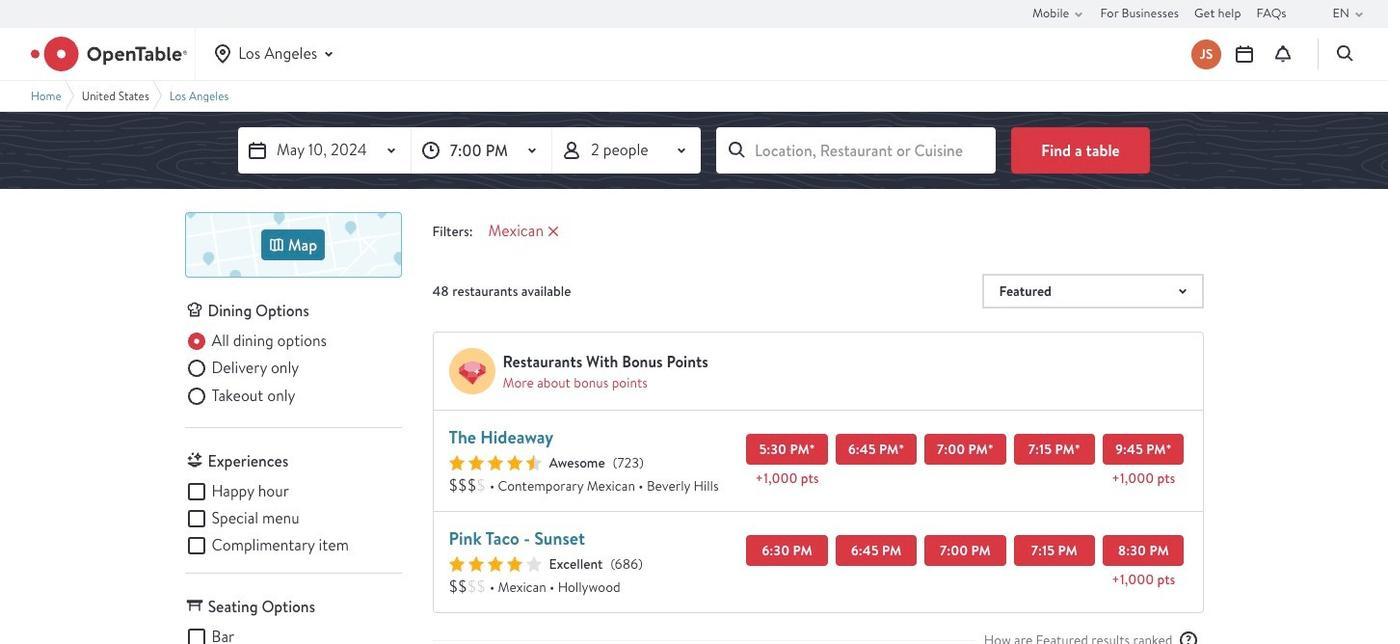 Task type: vqa. For each thing, say whether or not it's contained in the screenshot.
option
yes



Task type: describe. For each thing, give the bounding box(es) containing it.
bonus point image
[[449, 348, 495, 394]]

opentable logo image
[[31, 37, 187, 71]]

1 group from the top
[[185, 330, 402, 412]]

2 group from the top
[[185, 480, 402, 558]]

Please input a Location, Restaurant or Cuisine field
[[717, 127, 996, 174]]



Task type: locate. For each thing, give the bounding box(es) containing it.
None radio
[[185, 330, 327, 353], [185, 357, 299, 380], [185, 330, 327, 353], [185, 357, 299, 380]]

4.4 stars image
[[449, 455, 542, 471]]

none radio inside group
[[185, 385, 296, 408]]

group
[[185, 330, 402, 412], [185, 480, 402, 558]]

None radio
[[185, 385, 296, 408]]

0 vertical spatial group
[[185, 330, 402, 412]]

1 vertical spatial group
[[185, 480, 402, 558]]

3.9 stars image
[[449, 557, 542, 572]]

None field
[[717, 127, 996, 174]]



